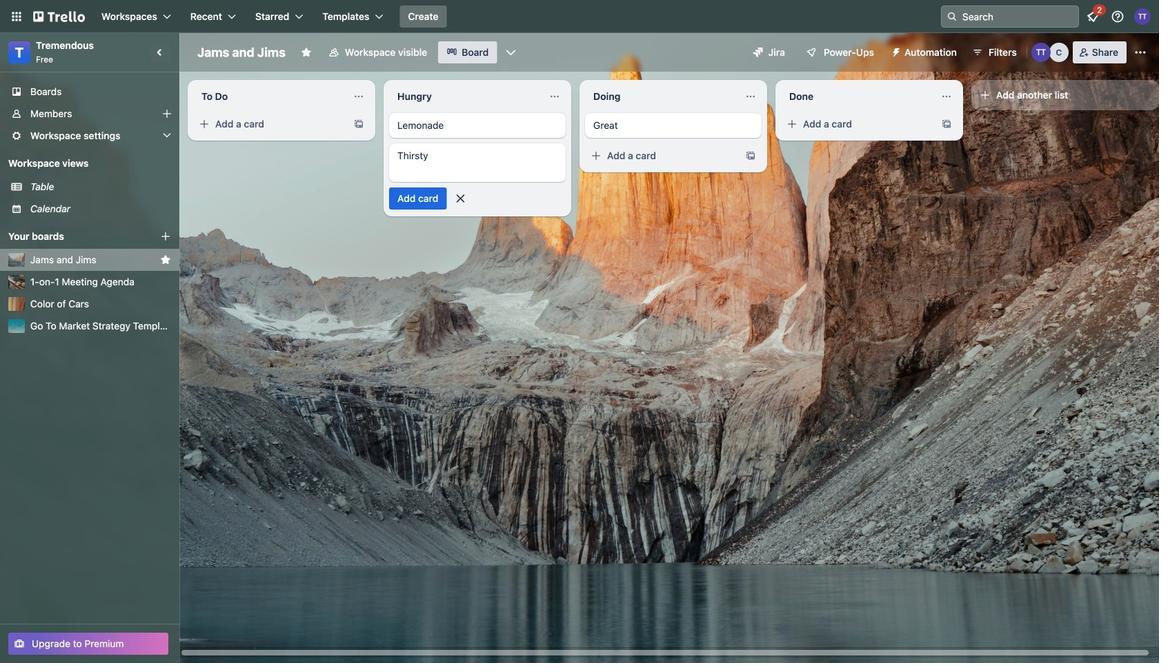 Task type: describe. For each thing, give the bounding box(es) containing it.
Search field
[[958, 7, 1079, 26]]

star or unstar board image
[[301, 47, 312, 58]]

jira icon image
[[753, 48, 763, 57]]

your boards with 4 items element
[[8, 228, 139, 245]]

show menu image
[[1134, 46, 1148, 59]]

2 notifications image
[[1085, 8, 1102, 25]]

workspace navigation collapse icon image
[[150, 43, 170, 62]]

add board image
[[160, 231, 171, 242]]

chestercheeetah (chestercheeetah) image
[[1050, 43, 1069, 62]]

back to home image
[[33, 6, 85, 28]]

open information menu image
[[1111, 10, 1125, 23]]

create from template… image
[[745, 150, 756, 162]]

primary element
[[0, 0, 1160, 33]]

terry turtle (terryturtle) image
[[1032, 43, 1051, 62]]



Task type: vqa. For each thing, say whether or not it's contained in the screenshot.
2 notifications icon
yes



Task type: locate. For each thing, give the bounding box(es) containing it.
starred icon image
[[160, 255, 171, 266]]

cancel image
[[454, 192, 468, 206]]

Enter a title for this card… text field
[[389, 144, 566, 182]]

None text field
[[193, 86, 348, 108], [389, 86, 544, 108], [585, 86, 740, 108], [781, 86, 936, 108], [193, 86, 348, 108], [389, 86, 544, 108], [585, 86, 740, 108], [781, 86, 936, 108]]

1 horizontal spatial create from template… image
[[941, 119, 952, 130]]

search image
[[947, 11, 958, 22]]

sm image
[[886, 41, 905, 61]]

customize views image
[[504, 46, 518, 59]]

create from template… image
[[353, 119, 364, 130], [941, 119, 952, 130]]

2 create from template… image from the left
[[941, 119, 952, 130]]

Board name text field
[[190, 41, 293, 63]]

terry turtle (terryturtle) image
[[1135, 8, 1151, 25]]

0 horizontal spatial create from template… image
[[353, 119, 364, 130]]

1 create from template… image from the left
[[353, 119, 364, 130]]



